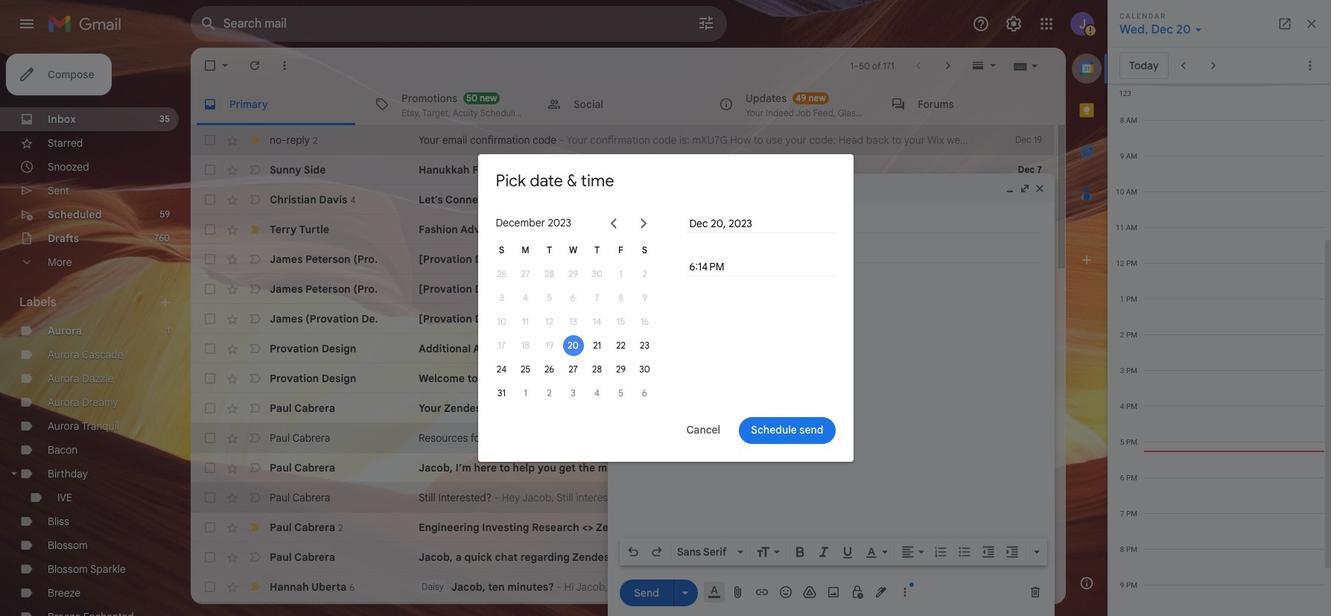 Task type: describe. For each thing, give the bounding box(es) containing it.
3 jan cell
[[561, 381, 585, 405]]

5 not important switch from the top
[[247, 311, 262, 326]]

30 dec cell
[[633, 357, 657, 381]]

9 dec cell
[[633, 286, 657, 310]]

3 not important switch from the top
[[247, 252, 262, 267]]

27 dec cell
[[561, 357, 585, 381]]

settings image
[[1005, 15, 1023, 33]]

27 nov cell
[[514, 262, 537, 286]]

9 not important switch from the top
[[247, 431, 262, 445]]

cell for 7th 'not important' switch
[[1000, 371, 1054, 386]]

15 dec cell
[[609, 310, 633, 333]]

social tab
[[535, 83, 706, 125]]

20 dec cell
[[561, 333, 585, 357]]

17 dec cell
[[490, 333, 514, 357]]

28 nov cell
[[537, 262, 561, 286]]

29 dec cell
[[609, 357, 633, 381]]

12 not important switch from the top
[[247, 550, 262, 565]]

29 nov cell
[[561, 262, 585, 286]]

10 dec cell
[[490, 310, 514, 333]]

2 jan cell
[[537, 381, 561, 405]]

2 not important switch from the top
[[247, 192, 262, 207]]

Date field
[[688, 215, 834, 232]]

7 column header from the left
[[633, 238, 657, 262]]

1 horizontal spatial heading
[[496, 172, 614, 190]]

refresh image
[[247, 58, 262, 73]]

26 dec cell
[[537, 357, 561, 381]]

primary tab
[[191, 83, 361, 125]]

1 not important switch from the top
[[247, 162, 262, 177]]

search mail image
[[195, 10, 222, 37]]

3 important mainly because you often read messages with this label. switch from the top
[[247, 580, 262, 594]]

3 column header from the left
[[537, 238, 561, 262]]

1 dec cell
[[609, 262, 633, 286]]

19 dec cell
[[537, 333, 561, 357]]

cell for 9th 'not important' switch
[[1000, 431, 1054, 445]]

5 column header from the left
[[585, 238, 609, 262]]

cell for ninth 'not important' switch from the bottom of the page
[[1000, 282, 1054, 296]]

25 dec cell
[[514, 357, 537, 381]]

1 jan cell
[[514, 381, 537, 405]]

6 jan cell
[[633, 381, 657, 405]]

toggle split pane mode image
[[971, 58, 986, 73]]

3 dec cell
[[490, 286, 514, 310]]

13 dec cell
[[561, 310, 585, 333]]

fri, nov 3, 2023, 7:38 am element
[[1018, 520, 1042, 535]]

8 dec cell
[[609, 286, 633, 310]]

1 important mainly because you often read messages with this label. switch from the top
[[247, 133, 262, 147]]

cell for 6th 'not important' switch
[[1000, 341, 1054, 356]]

2 dec cell
[[633, 262, 657, 286]]

cell for 11th 'not important' switch
[[1000, 490, 1054, 505]]

5 dec cell
[[537, 286, 561, 310]]

1 column header from the left
[[490, 238, 514, 262]]



Task type: vqa. For each thing, say whether or not it's contained in the screenshot.
Fri, Nov 3, 2023, 7:38 AM element
yes



Task type: locate. For each thing, give the bounding box(es) containing it.
11 dec cell
[[514, 310, 537, 333]]

heading
[[496, 172, 614, 190], [19, 295, 158, 310]]

cell
[[1000, 282, 1054, 296], [1000, 311, 1054, 326], [1000, 341, 1054, 356], [1000, 371, 1054, 386], [1000, 401, 1054, 416], [1000, 431, 1054, 445], [1000, 460, 1054, 475], [1000, 490, 1054, 505]]

column header up '9 dec' cell
[[633, 238, 657, 262]]

31 dec cell
[[490, 381, 514, 405]]

2 column header from the left
[[514, 238, 537, 262]]

navigation
[[0, 48, 191, 616]]

7 dec cell
[[585, 286, 609, 310]]

column header up 5 dec cell
[[537, 238, 561, 262]]

promotions, 50 new messages, tab
[[363, 83, 534, 125]]

advanced search options image
[[691, 8, 721, 38]]

main menu image
[[18, 15, 36, 33]]

column header up 8 dec cell
[[609, 238, 633, 262]]

important mainly because you often read messages with this label. switch
[[247, 133, 262, 147], [247, 520, 262, 535], [247, 580, 262, 594]]

7 not important switch from the top
[[247, 371, 262, 386]]

2 important mainly because you often read messages with this label. switch from the top
[[247, 520, 262, 535]]

column header up the 7 dec cell at the left of the page
[[585, 238, 609, 262]]

updates, 49 new messages, tab
[[707, 83, 878, 125]]

0 vertical spatial important mainly because you often read messages with this label. switch
[[247, 133, 262, 147]]

2 vertical spatial important mainly because you often read messages with this label. switch
[[247, 580, 262, 594]]

6 dec cell
[[561, 286, 585, 310]]

important according to google magic. switch
[[247, 222, 262, 237]]

18 dec cell
[[514, 333, 537, 357]]

22 dec cell
[[609, 333, 633, 357]]

30 nov cell
[[585, 262, 609, 286]]

1 cell from the top
[[1000, 282, 1054, 296]]

5 cell from the top
[[1000, 401, 1054, 416]]

24 dec cell
[[490, 357, 514, 381]]

4 dec cell
[[514, 286, 537, 310]]

1 vertical spatial important mainly because you often read messages with this label. switch
[[247, 520, 262, 535]]

0 horizontal spatial heading
[[19, 295, 158, 310]]

dialog
[[478, 154, 853, 461]]

4 column header from the left
[[561, 238, 585, 262]]

6 not important switch from the top
[[247, 341, 262, 356]]

10 not important switch from the top
[[247, 460, 262, 475]]

21 dec cell
[[585, 333, 609, 357]]

16 dec cell
[[633, 310, 657, 333]]

28 dec cell
[[585, 357, 609, 381]]

not important switch
[[247, 162, 262, 177], [247, 192, 262, 207], [247, 252, 262, 267], [247, 282, 262, 296], [247, 311, 262, 326], [247, 341, 262, 356], [247, 371, 262, 386], [247, 401, 262, 416], [247, 431, 262, 445], [247, 460, 262, 475], [247, 490, 262, 505], [247, 550, 262, 565]]

tab list
[[1066, 48, 1108, 562], [191, 83, 1066, 125]]

14 dec cell
[[585, 310, 609, 333]]

12 dec cell
[[537, 310, 561, 333]]

2 cell from the top
[[1000, 311, 1054, 326]]

column header up 6 dec cell at left
[[561, 238, 585, 262]]

older image
[[941, 58, 956, 73]]

forums tab
[[879, 83, 1053, 125]]

23 dec cell
[[633, 333, 657, 357]]

4 jan cell
[[585, 381, 609, 405]]

column header
[[490, 238, 514, 262], [514, 238, 537, 262], [537, 238, 561, 262], [561, 238, 585, 262], [585, 238, 609, 262], [609, 238, 633, 262], [633, 238, 657, 262]]

Time field
[[688, 258, 834, 275]]

26 nov cell
[[490, 262, 514, 286]]

0 vertical spatial heading
[[496, 172, 614, 190]]

6 column header from the left
[[609, 238, 633, 262]]

6 cell from the top
[[1000, 431, 1054, 445]]

column header up 3 dec cell
[[490, 238, 514, 262]]

grid
[[490, 238, 657, 405]]

cell for tenth 'not important' switch
[[1000, 460, 1054, 475]]

7 cell from the top
[[1000, 460, 1054, 475]]

5 jan cell
[[609, 381, 633, 405]]

None search field
[[191, 6, 727, 42]]

3 cell from the top
[[1000, 341, 1054, 356]]

11 not important switch from the top
[[247, 490, 262, 505]]

4 cell from the top
[[1000, 371, 1054, 386]]

8 cell from the top
[[1000, 490, 1054, 505]]

cell for 8th 'not important' switch
[[1000, 401, 1054, 416]]

row
[[191, 125, 1054, 155], [191, 155, 1054, 185], [191, 185, 1054, 215], [490, 208, 657, 238], [191, 215, 1054, 244], [191, 244, 1054, 274], [191, 274, 1054, 304], [191, 304, 1054, 334], [191, 334, 1054, 364], [191, 364, 1054, 393], [191, 393, 1054, 423], [191, 423, 1054, 453], [191, 453, 1054, 483], [191, 483, 1054, 513], [191, 513, 1054, 542], [191, 542, 1054, 572], [191, 572, 1054, 602], [191, 602, 1054, 616]]

8 not important switch from the top
[[247, 401, 262, 416]]

4 not important switch from the top
[[247, 282, 262, 296]]

cell for 5th 'not important' switch from the top of the page
[[1000, 311, 1054, 326]]

1 vertical spatial heading
[[19, 295, 158, 310]]

column header up the "4 dec" cell
[[514, 238, 537, 262]]

main content
[[191, 48, 1066, 616]]



